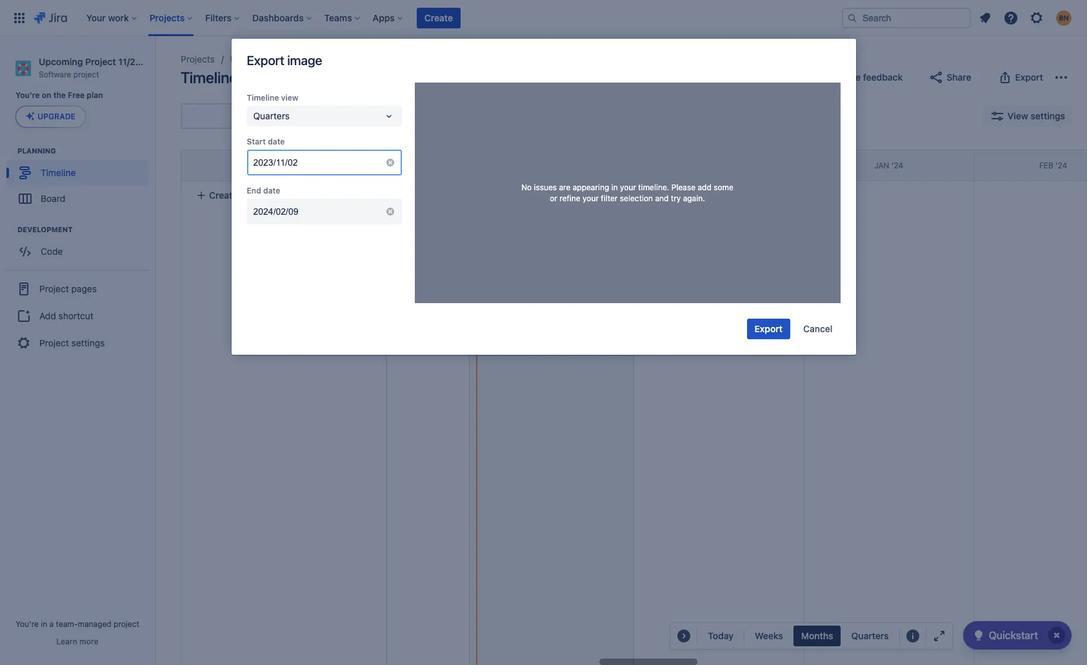 Task type: describe. For each thing, give the bounding box(es) containing it.
some
[[714, 183, 734, 192]]

weeks button
[[747, 626, 791, 647]]

give feedback button
[[816, 67, 911, 88]]

timeline inside timeline link
[[41, 167, 76, 178]]

clear image
[[385, 157, 395, 168]]

again.
[[683, 194, 705, 203]]

project pages link
[[5, 275, 150, 304]]

in inside no issues are appearing in your timeline. please add some or refine your filter selection and try again.
[[612, 183, 618, 192]]

timeline link
[[6, 160, 148, 186]]

open image
[[381, 108, 397, 124]]

upcoming project 11/20/2023
[[230, 54, 354, 65]]

quickstart button
[[963, 622, 1072, 650]]

plan
[[87, 90, 103, 100]]

free
[[68, 90, 85, 100]]

0 horizontal spatial export
[[247, 53, 284, 68]]

selection
[[620, 194, 653, 203]]

image
[[287, 53, 322, 68]]

epic
[[240, 190, 258, 201]]

create banner
[[0, 0, 1088, 36]]

2 horizontal spatial export
[[1016, 72, 1044, 83]]

sep
[[210, 161, 224, 170]]

oct
[[376, 161, 393, 170]]

2 vertical spatial export
[[755, 323, 783, 334]]

1 horizontal spatial your
[[620, 183, 636, 192]]

refine
[[560, 194, 581, 203]]

timeline.
[[639, 183, 670, 192]]

give
[[842, 72, 861, 83]]

create for create
[[425, 12, 453, 23]]

0 vertical spatial export button
[[990, 67, 1051, 88]]

feedback
[[863, 72, 903, 83]]

Search field
[[842, 7, 971, 28]]

weeks
[[755, 631, 783, 642]]

code link
[[6, 239, 148, 265]]

jan
[[875, 161, 890, 170]]

team-
[[56, 620, 78, 629]]

project settings
[[39, 338, 105, 348]]

give feedback
[[842, 72, 903, 83]]

you're for you're in a team-managed project
[[16, 620, 39, 629]]

you're for you're on the free plan
[[15, 90, 40, 100]]

planning
[[17, 147, 56, 155]]

timeline view
[[247, 93, 299, 103]]

more
[[79, 637, 99, 647]]

create for create epic
[[209, 190, 238, 201]]

today
[[708, 631, 734, 642]]

check image
[[971, 628, 987, 644]]

end
[[247, 186, 261, 196]]

projects link
[[181, 52, 215, 67]]

and
[[655, 194, 669, 203]]

upcoming project 11/20/2023 software project
[[39, 56, 167, 79]]

1 horizontal spatial timeline
[[181, 68, 238, 86]]

planning group
[[6, 146, 154, 216]]

11/20/2023 for upcoming project 11/20/2023 software project
[[118, 56, 167, 67]]

on
[[42, 90, 51, 100]]

add
[[39, 310, 56, 321]]

add shortcut button
[[5, 304, 150, 329]]

project up view
[[275, 54, 305, 65]]

managed
[[78, 620, 111, 629]]

appearing
[[573, 183, 610, 192]]

add
[[698, 183, 712, 192]]

projects
[[181, 54, 215, 65]]

ben nelson image
[[269, 106, 289, 127]]

date for start date
[[268, 137, 285, 147]]

feb
[[1040, 161, 1054, 170]]

months button
[[794, 626, 841, 647]]

feb '24
[[1040, 161, 1068, 170]]

1 vertical spatial your
[[583, 194, 599, 203]]

group containing project pages
[[5, 270, 150, 362]]

cancel
[[804, 323, 833, 334]]

0 horizontal spatial export button
[[747, 319, 791, 340]]

a
[[49, 620, 54, 629]]



Task type: vqa. For each thing, say whether or not it's contained in the screenshot.
Project
yes



Task type: locate. For each thing, give the bounding box(es) containing it.
2 vertical spatial timeline
[[41, 167, 76, 178]]

project
[[275, 54, 305, 65], [85, 56, 116, 67], [39, 283, 69, 294], [39, 338, 69, 348]]

you're
[[15, 90, 40, 100], [16, 620, 39, 629]]

0 horizontal spatial create
[[209, 190, 238, 201]]

export
[[247, 53, 284, 68], [1016, 72, 1044, 83], [755, 323, 783, 334]]

1 horizontal spatial upcoming
[[230, 54, 273, 65]]

date for end date
[[263, 186, 280, 196]]

in up the "filter"
[[612, 183, 618, 192]]

0 horizontal spatial quarters
[[253, 110, 290, 121]]

'24 for jan '24
[[892, 161, 904, 170]]

you're left on
[[15, 90, 40, 100]]

timeline
[[181, 68, 238, 86], [247, 93, 279, 103], [41, 167, 76, 178]]

jira image
[[34, 10, 67, 25], [34, 10, 67, 25]]

you're on the free plan
[[15, 90, 103, 100]]

1 horizontal spatial create
[[425, 12, 453, 23]]

1 '24 from the left
[[892, 161, 904, 170]]

learn
[[56, 637, 77, 647]]

project inside upcoming project 11/20/2023 software project
[[73, 70, 99, 79]]

0 horizontal spatial in
[[41, 620, 47, 629]]

11/20/2023 for upcoming project 11/20/2023
[[307, 54, 354, 65]]

issues
[[534, 183, 557, 192]]

create epic
[[209, 190, 258, 201]]

1 horizontal spatial quarters
[[852, 631, 889, 642]]

'24
[[892, 161, 904, 170], [1056, 161, 1068, 170]]

0 horizontal spatial 11/20/2023
[[118, 56, 167, 67]]

'24 for feb '24
[[1056, 161, 1068, 170]]

date
[[268, 137, 285, 147], [263, 186, 280, 196]]

0 horizontal spatial '24
[[892, 161, 904, 170]]

you're in a team-managed project
[[16, 620, 139, 629]]

0 horizontal spatial timeline
[[41, 167, 76, 178]]

1 vertical spatial export button
[[747, 319, 791, 340]]

unassigned image
[[288, 106, 309, 127]]

project up add
[[39, 283, 69, 294]]

date right end at top left
[[263, 186, 280, 196]]

2024/02/09
[[253, 207, 299, 217]]

2 you're from the top
[[16, 620, 39, 629]]

no
[[522, 183, 532, 192]]

dismiss quickstart image
[[1047, 625, 1068, 646]]

'24 right jan
[[892, 161, 904, 170]]

quarters inside button
[[852, 631, 889, 642]]

quarters down "timeline view"
[[253, 110, 290, 121]]

row group inside create epic grid
[[181, 150, 386, 181]]

quarters
[[253, 110, 290, 121], [852, 631, 889, 642]]

in
[[612, 183, 618, 192], [41, 620, 47, 629]]

create inside create button
[[425, 12, 453, 23]]

1 vertical spatial timeline
[[247, 93, 279, 103]]

upcoming
[[230, 54, 273, 65], [39, 56, 83, 67]]

you're left a
[[16, 620, 39, 629]]

learn more
[[56, 637, 99, 647]]

0 vertical spatial in
[[612, 183, 618, 192]]

project right 'managed'
[[114, 620, 139, 629]]

project inside upcoming project 11/20/2023 software project
[[85, 56, 116, 67]]

in left a
[[41, 620, 47, 629]]

upcoming up "timeline view"
[[230, 54, 273, 65]]

row group
[[181, 150, 386, 181]]

0 vertical spatial export
[[247, 53, 284, 68]]

0 horizontal spatial upcoming
[[39, 56, 83, 67]]

0 vertical spatial project
[[73, 70, 99, 79]]

11/20/2023
[[307, 54, 354, 65], [118, 56, 167, 67]]

0 vertical spatial quarters
[[253, 110, 290, 121]]

11/20/2023 inside upcoming project 11/20/2023 software project
[[118, 56, 167, 67]]

pages
[[71, 283, 97, 294]]

1 vertical spatial in
[[41, 620, 47, 629]]

clear image
[[385, 207, 395, 217]]

enter full screen image
[[932, 629, 947, 644]]

date right 'start'
[[268, 137, 285, 147]]

timeline down projects link in the left of the page
[[181, 68, 238, 86]]

export left cancel
[[755, 323, 783, 334]]

your down appearing
[[583, 194, 599, 203]]

1 horizontal spatial in
[[612, 183, 618, 192]]

create
[[425, 12, 453, 23], [209, 190, 238, 201]]

1 vertical spatial project
[[114, 620, 139, 629]]

development group
[[6, 225, 154, 269]]

code
[[41, 246, 63, 257]]

project down add
[[39, 338, 69, 348]]

0 horizontal spatial project
[[73, 70, 99, 79]]

start
[[247, 137, 266, 147]]

please
[[672, 183, 696, 192]]

create epic grid
[[135, 150, 1088, 665]]

1 horizontal spatial 11/20/2023
[[307, 54, 354, 65]]

1 vertical spatial you're
[[16, 620, 39, 629]]

1 vertical spatial date
[[263, 186, 280, 196]]

0 horizontal spatial your
[[583, 194, 599, 203]]

upgrade button
[[16, 107, 85, 127]]

or
[[550, 194, 558, 203]]

0 vertical spatial you're
[[15, 90, 40, 100]]

create inside create epic button
[[209, 190, 238, 201]]

row
[[181, 150, 386, 181]]

upgrade
[[37, 112, 75, 122]]

no issues are appearing in your timeline. please add some or refine your filter selection and try again.
[[522, 183, 734, 203]]

quarters button
[[844, 626, 897, 647]]

export up "timeline view"
[[247, 53, 284, 68]]

upcoming for upcoming project 11/20/2023 software project
[[39, 56, 83, 67]]

try
[[671, 194, 681, 203]]

months
[[802, 631, 834, 642]]

1 horizontal spatial project
[[114, 620, 139, 629]]

export icon image
[[998, 70, 1013, 85]]

project pages
[[39, 283, 97, 294]]

create button
[[417, 7, 461, 28]]

add shortcut
[[39, 310, 93, 321]]

your
[[620, 183, 636, 192], [583, 194, 599, 203]]

the
[[53, 90, 66, 100]]

1 horizontal spatial export
[[755, 323, 783, 334]]

cancel button
[[796, 319, 841, 340]]

0 vertical spatial create
[[425, 12, 453, 23]]

board link
[[6, 186, 148, 212]]

project up 'plan'
[[85, 56, 116, 67]]

row inside row group
[[181, 150, 386, 181]]

start date
[[247, 137, 285, 147]]

Search timeline text field
[[182, 105, 241, 128]]

are
[[559, 183, 571, 192]]

1 horizontal spatial export button
[[990, 67, 1051, 88]]

1 vertical spatial quarters
[[852, 631, 889, 642]]

jan '24
[[875, 161, 904, 170]]

1 you're from the top
[[15, 90, 40, 100]]

primary element
[[8, 0, 842, 36]]

software
[[39, 70, 71, 79]]

1 horizontal spatial '24
[[1056, 161, 1068, 170]]

board
[[41, 193, 65, 204]]

filter
[[601, 194, 618, 203]]

quickstart
[[989, 630, 1039, 642]]

1 vertical spatial create
[[209, 190, 238, 201]]

end date
[[247, 186, 280, 196]]

shortcut
[[58, 310, 93, 321]]

timeline up board
[[41, 167, 76, 178]]

0 vertical spatial your
[[620, 183, 636, 192]]

search image
[[847, 13, 858, 23]]

export right export icon
[[1016, 72, 1044, 83]]

2 horizontal spatial timeline
[[247, 93, 279, 103]]

today button
[[701, 626, 742, 647]]

settings
[[71, 338, 105, 348]]

project up 'plan'
[[73, 70, 99, 79]]

export image
[[247, 53, 322, 68]]

project settings link
[[5, 329, 150, 358]]

0 vertical spatial date
[[268, 137, 285, 147]]

1 vertical spatial export
[[1016, 72, 1044, 83]]

upcoming inside upcoming project 11/20/2023 software project
[[39, 56, 83, 67]]

upcoming up software
[[39, 56, 83, 67]]

upcoming for upcoming project 11/20/2023
[[230, 54, 273, 65]]

0 vertical spatial timeline
[[181, 68, 238, 86]]

project
[[73, 70, 99, 79], [114, 620, 139, 629]]

development
[[17, 225, 73, 234]]

view
[[281, 93, 299, 103]]

'24 right feb
[[1056, 161, 1068, 170]]

2023/11/02
[[253, 157, 298, 168]]

your up the selection
[[620, 183, 636, 192]]

create epic button
[[188, 184, 378, 207]]

2 '24 from the left
[[1056, 161, 1068, 170]]

group
[[5, 270, 150, 362]]

learn more button
[[56, 637, 99, 647]]

upcoming project 11/20/2023 link
[[230, 52, 354, 67]]

timeline up ben nelson icon
[[247, 93, 279, 103]]

quarters right months
[[852, 631, 889, 642]]



